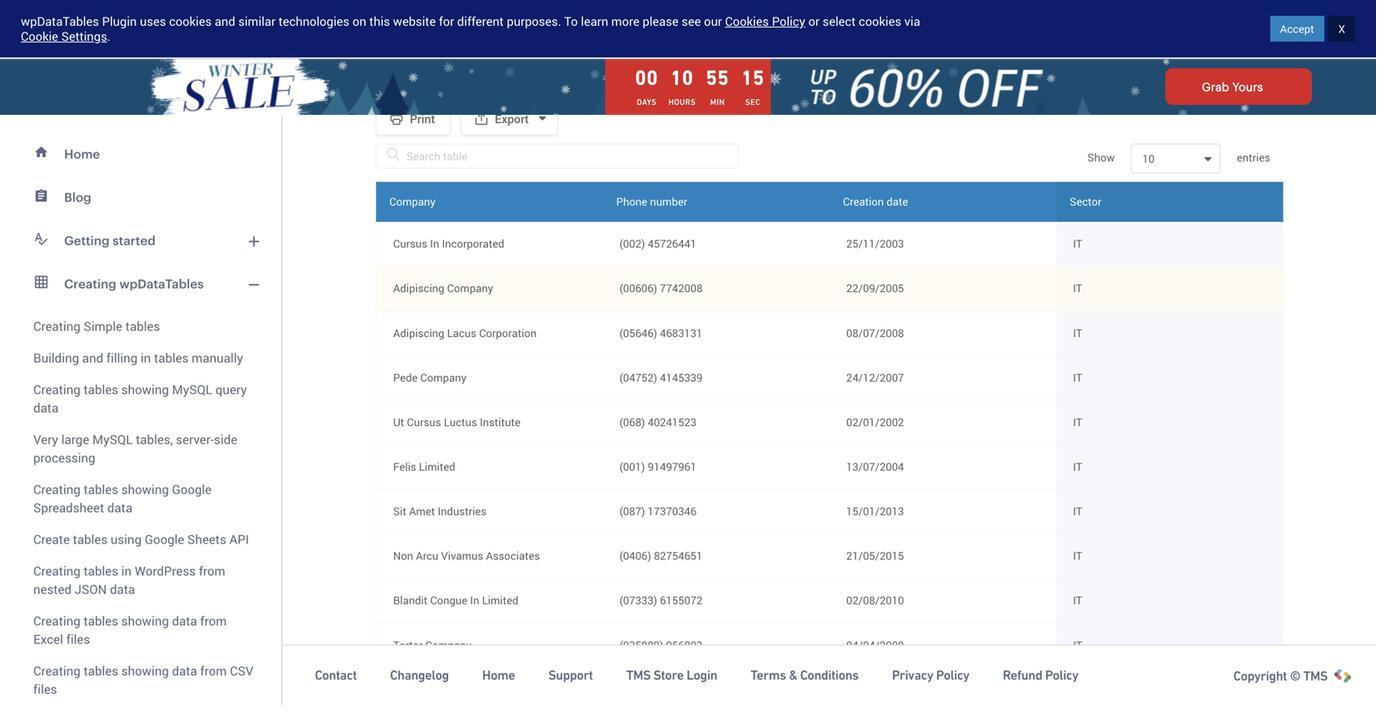Task type: locate. For each thing, give the bounding box(es) containing it.
1 horizontal spatial in
[[430, 236, 439, 251]]

adipiscing down cursus in incorporated
[[393, 281, 445, 296]]

3 showing from the top
[[121, 613, 169, 630]]

data up using
[[107, 500, 132, 517]]

(0406)
[[620, 549, 651, 564]]

1 vertical spatial google
[[172, 481, 212, 498]]

tables down filling
[[84, 381, 118, 398]]

policy for privacy policy
[[936, 668, 970, 683]]

wpdatatables up creating simple tables link
[[119, 277, 204, 291]]

phone number: activate to sort column ascending element
[[603, 182, 830, 222]]

1 vertical spatial 10
[[1143, 151, 1155, 166]]

blandit congue in limited
[[393, 593, 519, 608]]

sit
[[393, 504, 407, 519]]

will
[[466, 28, 485, 41]]

Search table search field
[[376, 144, 739, 169]]

home
[[64, 147, 100, 161], [482, 668, 515, 683]]

started
[[113, 233, 156, 248]]

2 it from the top
[[1073, 281, 1083, 296]]

or right "data,"
[[902, 28, 913, 41]]

1 horizontal spatial imported
[[1245, 28, 1297, 41]]

showing down creating tables in wordpress from nested json data link at the bottom
[[121, 613, 169, 630]]

1 horizontal spatial tms
[[1304, 669, 1328, 684]]

data inside creating tables showing mysql query data
[[33, 400, 59, 417]]

company right pede on the bottom left of the page
[[420, 370, 467, 385]]

1 horizontal spatial mysql
[[172, 381, 212, 398]]

data up very on the bottom of page
[[33, 400, 59, 417]]

0 horizontal spatial files
[[33, 681, 57, 698]]

tms right "©"
[[1304, 669, 1328, 684]]

0 horizontal spatial and
[[82, 350, 103, 367]]

1 horizontal spatial a
[[946, 28, 953, 41]]

min
[[710, 97, 725, 107]]

creating inside creating tables showing data from excel files
[[33, 613, 81, 630]]

tables inside in this tutorial, we will learn how to create a editable tables from an excel or csv imported data, or from a google spreadsheet. let's watch a live demo of the imported table first, and then go through the steps needed to create it.
[[657, 28, 692, 41]]

creating tables in wordpress from nested json data
[[33, 563, 225, 598]]

in up table
[[362, 28, 373, 41]]

days
[[637, 97, 657, 107]]

1 vertical spatial the
[[539, 45, 558, 58]]

82754651
[[654, 549, 703, 564]]

showing inside creating tables showing data from csv files
[[121, 663, 169, 680]]

0 vertical spatial mysql
[[172, 381, 212, 398]]

1 horizontal spatial csv
[[789, 28, 812, 41]]

from
[[695, 28, 721, 41], [916, 28, 943, 41], [199, 563, 225, 580], [200, 613, 227, 630], [200, 663, 227, 680]]

building and filling in tables manually link
[[10, 342, 272, 374]]

get
[[1253, 21, 1271, 37]]

creating simple tables link
[[10, 306, 272, 342]]

0 vertical spatial excel
[[741, 28, 771, 41]]

from for creating tables in wordpress from nested json data
[[199, 563, 225, 580]]

2 adipiscing from the top
[[393, 326, 445, 341]]

learn
[[581, 13, 608, 30], [488, 28, 516, 41]]

privacy policy
[[892, 668, 970, 683]]

demo
[[1175, 28, 1207, 41]]

limited
[[419, 460, 455, 475], [482, 593, 519, 608]]

in left incorporated in the top of the page
[[430, 236, 439, 251]]

data right "json"
[[110, 581, 135, 598]]

cookie
[[21, 28, 58, 45]]

mysql left query
[[172, 381, 212, 398]]

0 horizontal spatial 10
[[671, 66, 694, 89]]

adipiscing for adipiscing company
[[393, 281, 445, 296]]

on
[[353, 13, 366, 30]]

9 it from the top
[[1073, 593, 1083, 608]]

let's
[[1077, 28, 1103, 41]]

Search form search field
[[350, 17, 909, 40]]

or left select
[[809, 13, 820, 30]]

and inside 'link'
[[82, 350, 103, 367]]

4 showing from the top
[[121, 663, 169, 680]]

date
[[887, 194, 908, 209]]

1 vertical spatial excel
[[33, 631, 63, 648]]

sector
[[1070, 194, 1102, 209]]

(087)
[[620, 504, 645, 519]]

or right cookies
[[774, 28, 786, 41]]

data down the creating tables showing data from excel files link
[[172, 663, 197, 680]]

1 horizontal spatial learn
[[581, 13, 608, 30]]

40241523
[[648, 415, 697, 430]]

and left filling
[[82, 350, 103, 367]]

excel down nested
[[33, 631, 63, 648]]

0 vertical spatial in
[[141, 350, 151, 367]]

creating inside creating wpdatatables link
[[64, 277, 116, 291]]

5 it from the top
[[1073, 415, 1083, 430]]

google left spreadsheet.
[[956, 28, 997, 41]]

(035889)
[[620, 638, 664, 653]]

very large mysql tables, server-side processing
[[33, 431, 237, 467]]

10 up hours
[[671, 66, 694, 89]]

it for 02/01/2002
[[1073, 415, 1083, 430]]

creating inside creating tables showing data from csv files
[[33, 663, 81, 680]]

1 vertical spatial mysql
[[92, 431, 133, 448]]

privacy
[[892, 668, 934, 683]]

our
[[704, 13, 722, 30]]

creating for creating tables showing mysql query data
[[33, 381, 81, 398]]

2 horizontal spatial in
[[470, 593, 479, 608]]

number
[[650, 194, 688, 209]]

1 vertical spatial in
[[430, 236, 439, 251]]

table
[[362, 45, 391, 58]]

0 vertical spatial wpdatatables
[[21, 13, 99, 30]]

tables left using
[[73, 531, 108, 548]]

files
[[66, 631, 90, 648], [33, 681, 57, 698]]

first,
[[394, 45, 419, 58]]

2 horizontal spatial and
[[422, 45, 443, 58]]

policy right refund
[[1045, 668, 1079, 683]]

tables up to create
[[657, 28, 692, 41]]

(0406) 82754651
[[620, 549, 703, 564]]

blandit
[[393, 593, 428, 608]]

0 vertical spatial csv
[[789, 28, 812, 41]]

creating inside creating simple tables link
[[33, 318, 81, 335]]

create tables using google sheets api
[[33, 531, 249, 548]]

0 vertical spatial the
[[1224, 28, 1242, 41]]

wpdatatables left .
[[21, 13, 99, 30]]

0 vertical spatial adipiscing
[[393, 281, 445, 296]]

creating for creating tables showing google spreadsheet data
[[33, 481, 81, 498]]

2 vertical spatial in
[[470, 593, 479, 608]]

tortor company
[[393, 638, 472, 653]]

tables up "json"
[[84, 563, 118, 580]]

1 horizontal spatial files
[[66, 631, 90, 648]]

from inside creating tables showing data from csv files
[[200, 663, 227, 680]]

excel right "an"
[[741, 28, 771, 41]]

company right tortor
[[425, 638, 472, 653]]

1 horizontal spatial wpdatatables
[[119, 277, 204, 291]]

in inside 'link'
[[141, 350, 151, 367]]

creating tables in wordpress from nested json data link
[[10, 556, 272, 606]]

this
[[369, 13, 390, 30], [376, 28, 397, 41]]

mysql
[[172, 381, 212, 398], [92, 431, 133, 448]]

tables inside creating tables in wordpress from nested json data
[[84, 563, 118, 580]]

7 it from the top
[[1073, 504, 1083, 519]]

csv
[[789, 28, 812, 41], [230, 663, 254, 680]]

creating inside creating tables in wordpress from nested json data
[[33, 563, 81, 580]]

4 it from the top
[[1073, 370, 1083, 385]]

1 it from the top
[[1073, 236, 1083, 251]]

learn up through
[[488, 28, 516, 41]]

1 horizontal spatial policy
[[936, 668, 970, 683]]

0 horizontal spatial learn
[[488, 28, 516, 41]]

showing down the creating tables showing data from excel files link
[[121, 663, 169, 680]]

1 showing from the top
[[121, 381, 169, 398]]

0 horizontal spatial home
[[64, 147, 100, 161]]

.
[[107, 28, 110, 45]]

wpdatatables plugin uses cookies and similar technologies on this website for different purposes. to learn more please see our cookies policy or select cookies via cookie settings .
[[21, 13, 921, 45]]

building and filling in tables manually
[[33, 350, 243, 367]]

in this tutorial, we will learn how to create a editable tables from an excel or csv imported data, or from a google spreadsheet. let's watch a live demo of the imported table first, and then go through the steps needed to create it.
[[362, 28, 1297, 58]]

this right on
[[369, 13, 390, 30]]

select
[[823, 13, 856, 30]]

cookies right uses
[[169, 13, 212, 30]]

google inside creating tables showing google spreadsheet data
[[172, 481, 212, 498]]

learn right to
[[581, 13, 608, 30]]

showing down building and filling in tables manually 'link'
[[121, 381, 169, 398]]

plugin
[[102, 13, 137, 30]]

1 horizontal spatial the
[[1224, 28, 1242, 41]]

limited down associates
[[482, 593, 519, 608]]

files inside creating tables showing data from csv files
[[33, 681, 57, 698]]

tables down creating simple tables link
[[154, 350, 189, 367]]

0 horizontal spatial policy
[[772, 13, 806, 30]]

in right filling
[[141, 350, 151, 367]]

creating inside creating tables showing mysql query data
[[33, 381, 81, 398]]

a
[[599, 28, 606, 41], [946, 28, 953, 41]]

(07333)
[[620, 593, 657, 608]]

(002) 45726441
[[620, 236, 697, 251]]

10 right show
[[1143, 151, 1155, 166]]

home link left support link
[[482, 668, 515, 684]]

data inside creating tables in wordpress from nested json data
[[110, 581, 135, 598]]

blog link
[[10, 176, 272, 219]]

1 horizontal spatial or
[[809, 13, 820, 30]]

luctus
[[444, 415, 477, 430]]

to create
[[639, 45, 689, 58]]

files inside creating tables showing data from excel files
[[66, 631, 90, 648]]

via
[[905, 13, 921, 30]]

showing down very large mysql tables, server-side processing 'link'
[[121, 481, 169, 498]]

a up needed
[[599, 28, 606, 41]]

tms store login link
[[626, 668, 717, 684]]

home left support link
[[482, 668, 515, 683]]

956803
[[666, 638, 703, 653]]

vivamus
[[441, 549, 483, 564]]

creating for creating tables in wordpress from nested json data
[[33, 563, 81, 580]]

creating inside creating tables showing google spreadsheet data
[[33, 481, 81, 498]]

server-
[[176, 431, 214, 448]]

and down tutorial,
[[422, 45, 443, 58]]

tables inside 'link'
[[154, 350, 189, 367]]

0 vertical spatial files
[[66, 631, 90, 648]]

2 horizontal spatial or
[[902, 28, 913, 41]]

1 vertical spatial home
[[482, 668, 515, 683]]

creating for creating simple tables
[[33, 318, 81, 335]]

please
[[643, 13, 679, 30]]

tables inside creating tables showing data from csv files
[[84, 663, 118, 680]]

tables down creating tables showing data from excel files
[[84, 663, 118, 680]]

sit amet industries
[[393, 504, 487, 519]]

showing inside creating tables showing mysql query data
[[121, 381, 169, 398]]

1 horizontal spatial home link
[[482, 668, 515, 684]]

tms left the store
[[626, 668, 651, 683]]

0 vertical spatial home
[[64, 147, 100, 161]]

and inside in this tutorial, we will learn how to create a editable tables from an excel or csv imported data, or from a google spreadsheet. let's watch a live demo of the imported table first, and then go through the steps needed to create it.
[[422, 45, 443, 58]]

nested
[[33, 581, 72, 598]]

cursus right ut
[[407, 415, 441, 430]]

adipiscing for adipiscing lacus corporation
[[393, 326, 445, 341]]

create
[[33, 531, 70, 548]]

0 horizontal spatial excel
[[33, 631, 63, 648]]

very large mysql tables, server-side processing link
[[10, 424, 272, 474]]

1 horizontal spatial excel
[[741, 28, 771, 41]]

data down wordpress
[[172, 613, 197, 630]]

1 vertical spatial wpdatatables
[[119, 277, 204, 291]]

felis
[[393, 460, 416, 475]]

2 horizontal spatial policy
[[1045, 668, 1079, 683]]

0 vertical spatial and
[[215, 13, 235, 30]]

tables up spreadsheet
[[84, 481, 118, 498]]

10 it from the top
[[1073, 638, 1083, 653]]

different
[[457, 13, 504, 30]]

policy right privacy
[[936, 668, 970, 683]]

0 horizontal spatial imported
[[815, 28, 867, 41]]

it for 08/07/2008
[[1073, 326, 1083, 341]]

2 showing from the top
[[121, 481, 169, 498]]

1 vertical spatial csv
[[230, 663, 254, 680]]

ut cursus luctus institute
[[393, 415, 521, 430]]

in right congue
[[470, 593, 479, 608]]

adipiscing left lacus
[[393, 326, 445, 341]]

0 horizontal spatial a
[[599, 28, 606, 41]]

in
[[141, 350, 151, 367], [121, 563, 132, 580]]

1 horizontal spatial in
[[141, 350, 151, 367]]

0 horizontal spatial wpdatatables
[[21, 13, 99, 30]]

showing for creating tables showing mysql query data
[[121, 381, 169, 398]]

google up wordpress
[[145, 531, 184, 548]]

6 it from the top
[[1073, 460, 1083, 475]]

a right via on the right top of page
[[946, 28, 953, 41]]

google down server-
[[172, 481, 212, 498]]

support
[[549, 668, 593, 683]]

0 horizontal spatial mysql
[[92, 431, 133, 448]]

company for adipiscing company
[[447, 281, 493, 296]]

entries
[[1234, 150, 1271, 165]]

google for create tables using google sheets api
[[145, 531, 184, 548]]

0 vertical spatial in
[[362, 28, 373, 41]]

sheets
[[187, 531, 226, 548]]

it for 13/07/2004
[[1073, 460, 1083, 475]]

tables inside creating tables showing mysql query data
[[84, 381, 118, 398]]

limited right felis
[[419, 460, 455, 475]]

policy right cookies
[[772, 13, 806, 30]]

2 vertical spatial google
[[145, 531, 184, 548]]

tables for creating tables showing data from excel files
[[84, 613, 118, 630]]

we
[[447, 28, 463, 41]]

policy inside wpdatatables plugin uses cookies and similar technologies on this website for different purposes. to learn more please see our cookies policy or select cookies via cookie settings .
[[772, 13, 806, 30]]

or
[[809, 13, 820, 30], [774, 28, 786, 41], [902, 28, 913, 41]]

in inside in this tutorial, we will learn how to create a editable tables from an excel or csv imported data, or from a google spreadsheet. let's watch a live demo of the imported table first, and then go through the steps needed to create it.
[[362, 28, 373, 41]]

of
[[1210, 28, 1221, 41]]

0 horizontal spatial in
[[121, 563, 132, 580]]

0 vertical spatial home link
[[10, 132, 272, 176]]

creating simple tables
[[33, 318, 160, 335]]

needed
[[594, 45, 636, 58]]

excel inside creating tables showing data from excel files
[[33, 631, 63, 648]]

1 vertical spatial in
[[121, 563, 132, 580]]

it for 15/01/2013
[[1073, 504, 1083, 519]]

contact
[[315, 668, 357, 683]]

phone
[[616, 194, 648, 209]]

1 horizontal spatial cookies
[[859, 13, 902, 30]]

10 inside button
[[1143, 151, 1155, 166]]

0 horizontal spatial cookies
[[169, 13, 212, 30]]

from inside creating tables in wordpress from nested json data
[[199, 563, 225, 580]]

create
[[560, 28, 596, 41]]

0 vertical spatial limited
[[419, 460, 455, 475]]

the right of at the right top of page
[[1224, 28, 1242, 41]]

mysql right large
[[92, 431, 133, 448]]

tutorial,
[[400, 28, 444, 41]]

policy for refund policy
[[1045, 668, 1079, 683]]

cursus in incorporated
[[393, 236, 505, 251]]

mysql inside very large mysql tables, server-side processing
[[92, 431, 133, 448]]

15
[[742, 66, 765, 89]]

1 vertical spatial files
[[33, 681, 57, 698]]

home up the blog
[[64, 147, 100, 161]]

1 vertical spatial and
[[422, 45, 443, 58]]

1 adipiscing from the top
[[393, 281, 445, 296]]

3 it from the top
[[1073, 326, 1083, 341]]

in down using
[[121, 563, 132, 580]]

adipiscing company
[[393, 281, 493, 296]]

(001) 91497961
[[620, 460, 697, 475]]

1 horizontal spatial 10
[[1143, 151, 1155, 166]]

the down to
[[539, 45, 558, 58]]

company down incorporated in the top of the page
[[447, 281, 493, 296]]

showing inside creating tables showing data from excel files
[[121, 613, 169, 630]]

1 horizontal spatial limited
[[482, 593, 519, 608]]

it for 21/05/2015
[[1073, 549, 1083, 564]]

cookies left via on the right top of page
[[859, 13, 902, 30]]

1 horizontal spatial and
[[215, 13, 235, 30]]

tables inside creating tables showing google spreadsheet data
[[84, 481, 118, 498]]

tables down "json"
[[84, 613, 118, 630]]

it for 22/09/2005
[[1073, 281, 1083, 296]]

company: activate to sort column ascending element
[[376, 182, 603, 222]]

accept button
[[1270, 16, 1325, 42]]

home link up the blog
[[10, 132, 272, 176]]

0 horizontal spatial in
[[362, 28, 373, 41]]

wpdatatables inside creating wpdatatables link
[[119, 277, 204, 291]]

from inside creating tables showing data from excel files
[[200, 613, 227, 630]]

data inside creating tables showing data from excel files
[[172, 613, 197, 630]]

0 vertical spatial google
[[956, 28, 997, 41]]

0 horizontal spatial csv
[[230, 663, 254, 680]]

google inside in this tutorial, we will learn how to create a editable tables from an excel or csv imported data, or from a google spreadsheet. let's watch a live demo of the imported table first, and then go through the steps needed to create it.
[[956, 28, 997, 41]]

showing inside creating tables showing google spreadsheet data
[[121, 481, 169, 498]]

tms store login
[[626, 668, 717, 683]]

1 vertical spatial adipiscing
[[393, 326, 445, 341]]

cursus up adipiscing company
[[393, 236, 427, 251]]

creating wpdatatables link
[[10, 262, 272, 306]]

and left 'similar'
[[215, 13, 235, 30]]

2 vertical spatial and
[[82, 350, 103, 367]]

this up table
[[376, 28, 397, 41]]

terms & conditions link
[[751, 668, 859, 684]]

8 it from the top
[[1073, 549, 1083, 564]]

creating for creating tables showing data from excel files
[[33, 613, 81, 630]]

tables inside creating tables showing data from excel files
[[84, 613, 118, 630]]



Task type: vqa. For each thing, say whether or not it's contained in the screenshot.


Task type: describe. For each thing, give the bounding box(es) containing it.
From text field
[[847, 677, 1040, 706]]

learn inside wpdatatables plugin uses cookies and similar technologies on this website for different purposes. to learn more please see our cookies policy or select cookies via cookie settings .
[[581, 13, 608, 30]]

from for creating tables showing data from excel files
[[200, 613, 227, 630]]

4145339
[[660, 370, 703, 385]]

24/12/2007
[[847, 370, 904, 385]]

tables for creating tables showing google spreadsheet data
[[84, 481, 118, 498]]

2 a from the left
[[946, 28, 953, 41]]

1 vertical spatial limited
[[482, 593, 519, 608]]

refund
[[1003, 668, 1043, 683]]

1 horizontal spatial home
[[482, 668, 515, 683]]

(04752) 4145339
[[620, 370, 703, 385]]

creation date
[[843, 194, 908, 209]]

side
[[214, 431, 237, 448]]

company up cursus in incorporated
[[390, 194, 436, 209]]

showing for creating tables showing google spreadsheet data
[[121, 481, 169, 498]]

large
[[61, 431, 89, 448]]

this inside in this tutorial, we will learn how to create a editable tables from an excel or csv imported data, or from a google spreadsheet. let's watch a live demo of the imported table first, and then go through the steps needed to create it.
[[376, 28, 397, 41]]

a live
[[1143, 28, 1172, 41]]

0 horizontal spatial the
[[539, 45, 558, 58]]

0 horizontal spatial tms
[[626, 668, 651, 683]]

website
[[393, 13, 436, 30]]

learn inside in this tutorial, we will learn how to create a editable tables from an excel or csv imported data, or from a google spreadsheet. let's watch a live demo of the imported table first, and then go through the steps needed to create it.
[[488, 28, 516, 41]]

manually
[[192, 350, 243, 367]]

corporation
[[479, 326, 537, 341]]

(087) 17370346
[[620, 504, 697, 519]]

showing for creating tables showing data from excel files
[[121, 613, 169, 630]]

json
[[75, 581, 107, 598]]

tables for creating tables showing data from csv files
[[84, 663, 118, 680]]

copyright
[[1234, 669, 1287, 684]]

purposes.
[[507, 13, 561, 30]]

company for tortor company
[[425, 638, 472, 653]]

creating tables showing data from excel files
[[33, 613, 227, 648]]

to
[[546, 28, 557, 41]]

creating tables showing data from csv files
[[33, 663, 254, 698]]

(035889) 956803
[[620, 638, 703, 653]]

associates
[[486, 549, 540, 564]]

creating for creating tables showing data from csv files
[[33, 663, 81, 680]]

then go
[[446, 45, 489, 58]]

91497961
[[648, 460, 697, 475]]

it for 04/04/2008
[[1073, 638, 1083, 653]]

api
[[229, 531, 249, 548]]

(001)
[[620, 460, 645, 475]]

print button
[[376, 102, 451, 136]]

&
[[789, 668, 797, 683]]

amet
[[409, 504, 435, 519]]

it.
[[692, 45, 703, 58]]

it for 25/11/2003
[[1073, 236, 1083, 251]]

files for creating tables showing data from csv files
[[33, 681, 57, 698]]

simple
[[84, 318, 122, 335]]

wpdatatables - tables and charts manager wordpress plugin image
[[17, 14, 176, 44]]

it for 24/12/2007
[[1073, 370, 1083, 385]]

0 vertical spatial 10
[[671, 66, 694, 89]]

it for 02/08/2010
[[1073, 593, 1083, 608]]

felis limited
[[393, 460, 455, 475]]

2 imported from the left
[[1245, 28, 1297, 41]]

x button
[[1329, 16, 1356, 42]]

tables for creating tables in wordpress from nested json data
[[84, 563, 118, 580]]

sector element
[[1057, 182, 1284, 222]]

industries
[[438, 504, 487, 519]]

wordpress
[[135, 563, 196, 580]]

refund policy
[[1003, 668, 1079, 683]]

(00606)
[[620, 281, 657, 296]]

(002)
[[620, 236, 645, 251]]

00
[[635, 66, 658, 89]]

similar
[[238, 13, 276, 30]]

terms & conditions
[[751, 668, 859, 683]]

wpdatatables inside wpdatatables plugin uses cookies and similar technologies on this website for different purposes. to learn more please see our cookies policy or select cookies via cookie settings .
[[21, 13, 99, 30]]

(068) 40241523
[[620, 415, 697, 430]]

45726441
[[648, 236, 697, 251]]

and inside wpdatatables plugin uses cookies and similar technologies on this website for different purposes. to learn more please see our cookies policy or select cookies via cookie settings .
[[215, 13, 235, 30]]

©
[[1290, 669, 1301, 684]]

very
[[33, 431, 58, 448]]

1 a from the left
[[599, 28, 606, 41]]

tables for create tables using google sheets api
[[73, 531, 108, 548]]

get started
[[1253, 21, 1313, 37]]

more
[[612, 13, 640, 30]]

15/01/2013
[[847, 504, 904, 519]]

creation
[[843, 194, 884, 209]]

pede
[[393, 370, 418, 385]]

mysql inside creating tables showing mysql query data
[[172, 381, 212, 398]]

cookies
[[725, 13, 769, 30]]

(05646) 4683131
[[620, 326, 703, 341]]

for
[[439, 13, 454, 30]]

04/04/2008
[[847, 638, 904, 653]]

showing for creating tables showing data from csv files
[[121, 663, 169, 680]]

1 imported from the left
[[815, 28, 867, 41]]

spreadsheet.
[[999, 28, 1074, 41]]

cookies policy link
[[725, 13, 806, 30]]

yours
[[1233, 80, 1263, 93]]

company for pede company
[[420, 370, 467, 385]]

22/09/2005
[[847, 281, 904, 296]]

create tables using google sheets api link
[[10, 524, 272, 556]]

1 vertical spatial cursus
[[407, 415, 441, 430]]

uses
[[140, 13, 166, 30]]

csv inside in this tutorial, we will learn how to create a editable tables from an excel or csv imported data, or from a google spreadsheet. let's watch a live demo of the imported table first, and then go through the steps needed to create it.
[[789, 28, 812, 41]]

tables,
[[136, 431, 173, 448]]

(00606) 7742008
[[620, 281, 703, 296]]

data inside creating tables showing google spreadsheet data
[[107, 500, 132, 517]]

7742008
[[660, 281, 703, 296]]

tortor
[[393, 638, 423, 653]]

data,
[[870, 28, 899, 41]]

or inside wpdatatables plugin uses cookies and similar technologies on this website for different purposes. to learn more please see our cookies policy or select cookies via cookie settings .
[[809, 13, 820, 30]]

files for creating tables showing data from excel files
[[66, 631, 90, 648]]

from for creating tables showing data from csv files
[[200, 663, 227, 680]]

creating for creating wpdatatables
[[64, 277, 116, 291]]

sec
[[746, 97, 761, 107]]

x
[[1339, 21, 1346, 36]]

privacy policy link
[[892, 668, 970, 684]]

0 vertical spatial cursus
[[393, 236, 427, 251]]

creating tables showing google spreadsheet data
[[33, 481, 212, 517]]

this inside wpdatatables plugin uses cookies and similar technologies on this website for different purposes. to learn more please see our cookies policy or select cookies via cookie settings .
[[369, 13, 390, 30]]

0 horizontal spatial limited
[[419, 460, 455, 475]]

pede company
[[393, 370, 467, 385]]

blog
[[64, 190, 91, 205]]

13/07/2004
[[847, 460, 904, 475]]

how
[[519, 28, 543, 41]]

creation date: activate to sort column ascending element
[[830, 182, 1057, 222]]

print
[[410, 111, 435, 127]]

(07333) 6155072
[[620, 593, 703, 608]]

excel inside in this tutorial, we will learn how to create a editable tables from an excel or csv imported data, or from a google spreadsheet. let's watch a live demo of the imported table first, and then go through the steps needed to create it.
[[741, 28, 771, 41]]

google for creating tables showing google spreadsheet data
[[172, 481, 212, 498]]

using
[[111, 531, 142, 548]]

0 horizontal spatial or
[[774, 28, 786, 41]]

tables for creating tables showing mysql query data
[[84, 381, 118, 398]]

in inside creating tables in wordpress from nested json data
[[121, 563, 132, 580]]

csv inside creating tables showing data from csv files
[[230, 663, 254, 680]]

conditions
[[800, 668, 859, 683]]

0 horizontal spatial home link
[[10, 132, 272, 176]]

tables up building and filling in tables manually 'link'
[[126, 318, 160, 335]]

2 cookies from the left
[[859, 13, 902, 30]]

1 vertical spatial home link
[[482, 668, 515, 684]]

lacus
[[447, 326, 477, 341]]

data inside creating tables showing data from csv files
[[172, 663, 197, 680]]

technologies
[[279, 13, 350, 30]]

1 cookies from the left
[[169, 13, 212, 30]]



